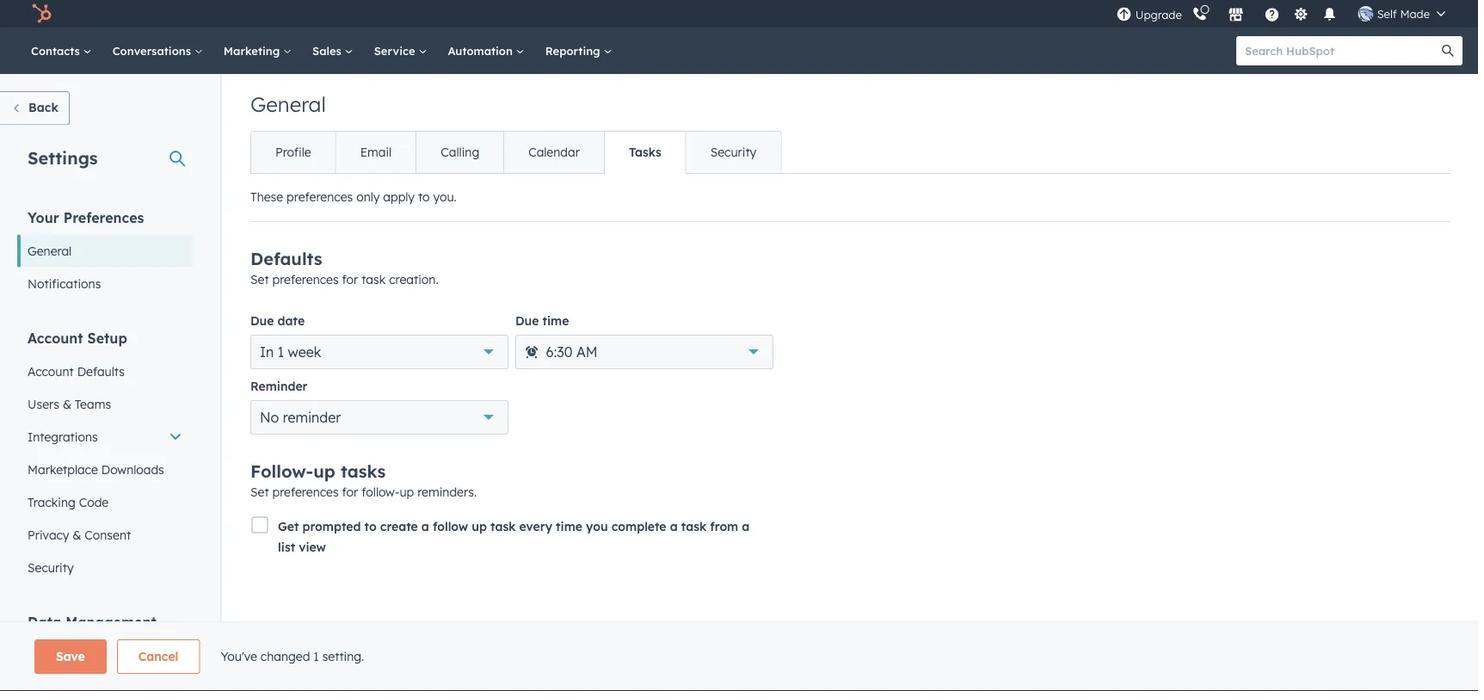 Task type: locate. For each thing, give the bounding box(es) containing it.
cancel button
[[117, 640, 200, 674]]

menu
[[1115, 0, 1458, 28]]

0 horizontal spatial &
[[63, 396, 71, 411]]

1 a from the left
[[422, 519, 429, 534]]

up right follow
[[472, 519, 487, 534]]

account
[[28, 329, 83, 346], [28, 364, 74, 379]]

2 vertical spatial up
[[472, 519, 487, 534]]

security link
[[686, 132, 781, 173], [17, 551, 193, 584]]

settings image
[[1294, 7, 1309, 23]]

a right from
[[742, 519, 750, 534]]

1 account from the top
[[28, 329, 83, 346]]

set inside defaults set preferences for task creation.
[[250, 272, 269, 287]]

0 horizontal spatial security
[[28, 560, 74, 575]]

&
[[63, 396, 71, 411], [73, 527, 81, 542]]

due date
[[250, 313, 305, 328]]

2 set from the top
[[250, 485, 269, 500]]

get
[[278, 519, 299, 534]]

general link
[[17, 235, 193, 267]]

set up due date
[[250, 272, 269, 287]]

follow
[[433, 519, 468, 534]]

security inside account setup element
[[28, 560, 74, 575]]

0 vertical spatial general
[[250, 91, 326, 117]]

1 vertical spatial account
[[28, 364, 74, 379]]

0 horizontal spatial general
[[28, 243, 72, 258]]

preferences inside defaults set preferences for task creation.
[[272, 272, 339, 287]]

up inside get prompted to create a follow up task every time you complete a task from a list view
[[472, 519, 487, 534]]

0 vertical spatial up
[[314, 461, 336, 482]]

defaults set preferences for task creation.
[[250, 248, 439, 287]]

task
[[362, 272, 386, 287], [491, 519, 516, 534], [682, 519, 707, 534]]

defaults
[[250, 248, 322, 269], [77, 364, 125, 379]]

contacts link
[[21, 28, 102, 74]]

downloads
[[101, 462, 164, 477]]

0 horizontal spatial up
[[314, 461, 336, 482]]

0 vertical spatial defaults
[[250, 248, 322, 269]]

date
[[278, 313, 305, 328]]

search image
[[1443, 45, 1455, 57]]

menu containing self made
[[1115, 0, 1458, 28]]

a left follow
[[422, 519, 429, 534]]

to left create
[[365, 519, 377, 534]]

1 vertical spatial time
[[556, 519, 583, 534]]

1 vertical spatial up
[[400, 485, 414, 500]]

set down 'follow-'
[[250, 485, 269, 500]]

view
[[299, 540, 326, 555]]

no
[[260, 409, 279, 426]]

preferences up date
[[272, 272, 339, 287]]

every
[[520, 519, 553, 534]]

1 vertical spatial for
[[342, 485, 358, 500]]

2 due from the left
[[516, 313, 539, 328]]

navigation
[[250, 131, 782, 174]]

2 for from the top
[[342, 485, 358, 500]]

up left tasks
[[314, 461, 336, 482]]

0 vertical spatial time
[[543, 313, 569, 328]]

cancel
[[138, 649, 179, 664]]

task left every
[[491, 519, 516, 534]]

& right privacy
[[73, 527, 81, 542]]

0 vertical spatial set
[[250, 272, 269, 287]]

time up 6:30
[[543, 313, 569, 328]]

2 vertical spatial preferences
[[272, 485, 339, 500]]

account up users
[[28, 364, 74, 379]]

calendar link
[[504, 132, 604, 173]]

in 1 week
[[260, 343, 321, 361]]

1 left setting.
[[314, 649, 319, 664]]

1 vertical spatial set
[[250, 485, 269, 500]]

for
[[342, 272, 358, 287], [342, 485, 358, 500]]

general
[[250, 91, 326, 117], [28, 243, 72, 258]]

general up profile
[[250, 91, 326, 117]]

integrations button
[[17, 420, 193, 453]]

for left "creation."
[[342, 272, 358, 287]]

self
[[1378, 6, 1398, 21]]

save button
[[34, 640, 107, 674]]

time left you
[[556, 519, 583, 534]]

data
[[28, 613, 61, 631]]

properties
[[28, 648, 86, 663]]

0 horizontal spatial defaults
[[77, 364, 125, 379]]

0 vertical spatial account
[[28, 329, 83, 346]]

no reminder
[[260, 409, 341, 426]]

1 vertical spatial preferences
[[272, 272, 339, 287]]

due time
[[516, 313, 569, 328]]

marketing
[[224, 43, 283, 58]]

data management
[[28, 613, 156, 631]]

notifications
[[28, 276, 101, 291]]

integrations
[[28, 429, 98, 444]]

up
[[314, 461, 336, 482], [400, 485, 414, 500], [472, 519, 487, 534]]

notifications link
[[17, 267, 193, 300]]

to left you.
[[418, 189, 430, 204]]

code
[[79, 495, 109, 510]]

6:30 am
[[546, 343, 598, 361]]

0 vertical spatial security
[[711, 145, 757, 160]]

1 horizontal spatial to
[[418, 189, 430, 204]]

0 vertical spatial for
[[342, 272, 358, 287]]

to
[[418, 189, 430, 204], [365, 519, 377, 534]]

users & teams link
[[17, 388, 193, 420]]

1 due from the left
[[250, 313, 274, 328]]

no reminder button
[[250, 400, 509, 435]]

list
[[278, 540, 295, 555]]

for inside follow-up tasks set preferences for follow-up reminders.
[[342, 485, 358, 500]]

0 vertical spatial to
[[418, 189, 430, 204]]

1 set from the top
[[250, 272, 269, 287]]

1 horizontal spatial security
[[711, 145, 757, 160]]

a right complete
[[670, 519, 678, 534]]

security link inside navigation
[[686, 132, 781, 173]]

1 vertical spatial 1
[[314, 649, 319, 664]]

tracking
[[28, 495, 76, 510]]

due
[[250, 313, 274, 328], [516, 313, 539, 328]]

0 vertical spatial &
[[63, 396, 71, 411]]

2 horizontal spatial up
[[472, 519, 487, 534]]

2 horizontal spatial a
[[742, 519, 750, 534]]

defaults up date
[[250, 248, 322, 269]]

set inside follow-up tasks set preferences for follow-up reminders.
[[250, 485, 269, 500]]

1 horizontal spatial security link
[[686, 132, 781, 173]]

1 horizontal spatial due
[[516, 313, 539, 328]]

tracking code link
[[17, 486, 193, 519]]

create
[[380, 519, 418, 534]]

task left "creation."
[[362, 272, 386, 287]]

1 vertical spatial security
[[28, 560, 74, 575]]

0 horizontal spatial to
[[365, 519, 377, 534]]

properties link
[[17, 639, 193, 672]]

& for privacy
[[73, 527, 81, 542]]

time
[[543, 313, 569, 328], [556, 519, 583, 534]]

tracking code
[[28, 495, 109, 510]]

0 vertical spatial security link
[[686, 132, 781, 173]]

preferences down 'follow-'
[[272, 485, 339, 500]]

account setup
[[28, 329, 127, 346]]

setting.
[[322, 649, 364, 664]]

0 horizontal spatial a
[[422, 519, 429, 534]]

tasks
[[341, 461, 386, 482]]

0 horizontal spatial security link
[[17, 551, 193, 584]]

automation link
[[438, 28, 535, 74]]

0 horizontal spatial due
[[250, 313, 274, 328]]

2 account from the top
[[28, 364, 74, 379]]

account setup element
[[17, 328, 193, 584]]

& right users
[[63, 396, 71, 411]]

service link
[[364, 28, 438, 74]]

conversations
[[113, 43, 194, 58]]

defaults up users & teams link
[[77, 364, 125, 379]]

for down tasks
[[342, 485, 358, 500]]

navigation containing profile
[[250, 131, 782, 174]]

1 vertical spatial to
[[365, 519, 377, 534]]

upgrade image
[[1117, 7, 1133, 23]]

preferences left only at left top
[[287, 189, 353, 204]]

1 vertical spatial &
[[73, 527, 81, 542]]

these
[[250, 189, 283, 204]]

general down your in the top of the page
[[28, 243, 72, 258]]

profile
[[275, 145, 311, 160]]

1 vertical spatial general
[[28, 243, 72, 258]]

account up account defaults
[[28, 329, 83, 346]]

marketplace downloads
[[28, 462, 164, 477]]

1 horizontal spatial up
[[400, 485, 414, 500]]

1 for from the top
[[342, 272, 358, 287]]

1 horizontal spatial general
[[250, 91, 326, 117]]

reporting link
[[535, 28, 623, 74]]

1 horizontal spatial a
[[670, 519, 678, 534]]

1 horizontal spatial &
[[73, 527, 81, 542]]

calling link
[[416, 132, 504, 173]]

task left from
[[682, 519, 707, 534]]

you
[[586, 519, 608, 534]]

0 horizontal spatial 1
[[278, 343, 284, 361]]

prompted
[[303, 519, 361, 534]]

security
[[711, 145, 757, 160], [28, 560, 74, 575]]

1 horizontal spatial defaults
[[250, 248, 322, 269]]

1 right in
[[278, 343, 284, 361]]

0 horizontal spatial task
[[362, 272, 386, 287]]

1 vertical spatial defaults
[[77, 364, 125, 379]]

0 vertical spatial 1
[[278, 343, 284, 361]]

from
[[710, 519, 739, 534]]

up up create
[[400, 485, 414, 500]]

& for users
[[63, 396, 71, 411]]

preferences inside follow-up tasks set preferences for follow-up reminders.
[[272, 485, 339, 500]]

back
[[28, 100, 58, 115]]

marketplace
[[28, 462, 98, 477]]

reminder
[[250, 379, 308, 394]]

reporting
[[545, 43, 604, 58]]



Task type: describe. For each thing, give the bounding box(es) containing it.
1 vertical spatial security link
[[17, 551, 193, 584]]

self made
[[1378, 6, 1431, 21]]

apply
[[383, 189, 415, 204]]

you've changed 1 setting.
[[221, 649, 364, 664]]

privacy & consent link
[[17, 519, 193, 551]]

preferences
[[63, 209, 144, 226]]

settings link
[[1291, 5, 1312, 23]]

your preferences element
[[17, 208, 193, 300]]

defaults inside defaults set preferences for task creation.
[[250, 248, 322, 269]]

only
[[356, 189, 380, 204]]

Search HubSpot search field
[[1237, 36, 1448, 65]]

notifications image
[[1323, 8, 1338, 23]]

creation.
[[389, 272, 439, 287]]

marketplaces image
[[1229, 8, 1244, 23]]

tasks
[[629, 145, 662, 160]]

users & teams
[[28, 396, 111, 411]]

sales link
[[302, 28, 364, 74]]

am
[[577, 343, 598, 361]]

6:30
[[546, 343, 573, 361]]

calling icon button
[[1186, 2, 1215, 25]]

self made button
[[1349, 0, 1456, 28]]

account defaults link
[[17, 355, 193, 388]]

conversations link
[[102, 28, 213, 74]]

reminders.
[[418, 485, 477, 500]]

settings
[[28, 147, 98, 168]]

teams
[[75, 396, 111, 411]]

your preferences
[[28, 209, 144, 226]]

2 horizontal spatial task
[[682, 519, 707, 534]]

data management element
[[17, 612, 193, 691]]

sales
[[312, 43, 345, 58]]

privacy
[[28, 527, 69, 542]]

marketing link
[[213, 28, 302, 74]]

service
[[374, 43, 419, 58]]

defaults inside account setup element
[[77, 364, 125, 379]]

made
[[1401, 6, 1431, 21]]

account for account defaults
[[28, 364, 74, 379]]

you.
[[433, 189, 457, 204]]

0 vertical spatial preferences
[[287, 189, 353, 204]]

calling icon image
[[1193, 7, 1208, 22]]

back link
[[0, 91, 70, 125]]

management
[[66, 613, 156, 631]]

due for due date
[[250, 313, 274, 328]]

marketplaces button
[[1219, 0, 1255, 28]]

hubspot image
[[31, 3, 52, 24]]

calling
[[441, 145, 480, 160]]

save
[[56, 649, 85, 664]]

due for due time
[[516, 313, 539, 328]]

contacts
[[31, 43, 83, 58]]

help button
[[1258, 0, 1287, 28]]

setup
[[87, 329, 127, 346]]

general inside your preferences element
[[28, 243, 72, 258]]

task inside defaults set preferences for task creation.
[[362, 272, 386, 287]]

3 a from the left
[[742, 519, 750, 534]]

profile link
[[251, 132, 335, 173]]

privacy & consent
[[28, 527, 131, 542]]

tasks link
[[604, 132, 686, 173]]

in 1 week button
[[250, 335, 509, 369]]

for inside defaults set preferences for task creation.
[[342, 272, 358, 287]]

time inside get prompted to create a follow up task every time you complete a task from a list view
[[556, 519, 583, 534]]

reminder
[[283, 409, 341, 426]]

in
[[260, 343, 274, 361]]

complete
[[612, 519, 667, 534]]

automation
[[448, 43, 516, 58]]

changed
[[261, 649, 310, 664]]

get prompted to create a follow up task every time you complete a task from a list view
[[278, 519, 750, 555]]

follow-
[[362, 485, 400, 500]]

notifications button
[[1316, 0, 1345, 28]]

follow-
[[250, 461, 314, 482]]

email
[[360, 145, 392, 160]]

you've
[[221, 649, 257, 664]]

account for account setup
[[28, 329, 83, 346]]

ruby anderson image
[[1359, 6, 1374, 22]]

1 horizontal spatial task
[[491, 519, 516, 534]]

calendar
[[529, 145, 580, 160]]

your
[[28, 209, 59, 226]]

marketplace downloads link
[[17, 453, 193, 486]]

2 a from the left
[[670, 519, 678, 534]]

1 horizontal spatial 1
[[314, 649, 319, 664]]

search button
[[1434, 36, 1463, 65]]

to inside get prompted to create a follow up task every time you complete a task from a list view
[[365, 519, 377, 534]]

email link
[[335, 132, 416, 173]]

help image
[[1265, 8, 1281, 23]]

week
[[288, 343, 321, 361]]

account defaults
[[28, 364, 125, 379]]

consent
[[85, 527, 131, 542]]

1 inside popup button
[[278, 343, 284, 361]]

these preferences only apply to you.
[[250, 189, 457, 204]]



Task type: vqa. For each thing, say whether or not it's contained in the screenshot.
1st "inbound" from the top of the page
no



